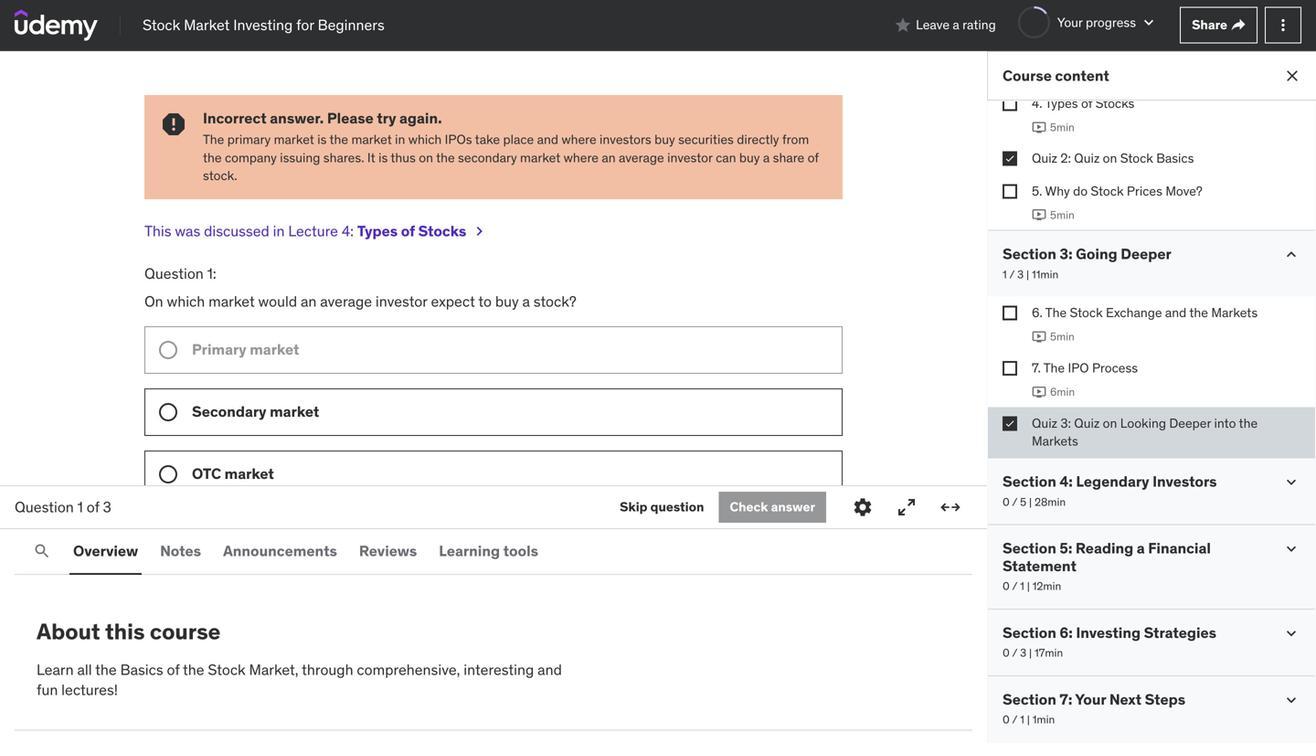 Task type: locate. For each thing, give the bounding box(es) containing it.
stock right do
[[1091, 183, 1124, 199]]

deeper
[[1121, 245, 1172, 264], [1170, 415, 1212, 432]]

/ left the 17min
[[1013, 646, 1018, 660]]

1 vertical spatial an
[[301, 292, 317, 311]]

section inside section 3: going deeper 1 / 3 | 11min
[[1003, 245, 1057, 264]]

0 vertical spatial which
[[409, 131, 442, 148]]

your inside section 7: your next steps 0 / 1 | 1min
[[1076, 690, 1107, 709]]

secondary
[[458, 149, 517, 166]]

investing for strategies
[[1077, 623, 1141, 642]]

incorrect answer. please try again. the primary market is the market in which ipos take place and where investors buy securities directly from the company issuing shares. it is thus on the secondary market where an average investor can buy a share of stock.
[[203, 109, 819, 184]]

1 vertical spatial 3:
[[1061, 415, 1072, 432]]

/ inside section 5: reading a financial statement 0 / 1 | 12min
[[1013, 579, 1018, 593]]

place
[[503, 131, 534, 148]]

| for section 4: legendary investors
[[1030, 495, 1033, 509]]

2 vertical spatial xsmall image
[[1003, 361, 1018, 376]]

into
[[1215, 415, 1237, 432]]

stock left exchange
[[1070, 305, 1103, 321]]

5min right play the stock exchange and the markets "image" on the right of page
[[1051, 330, 1075, 344]]

1min
[[1033, 713, 1056, 727]]

market
[[274, 131, 314, 148], [352, 131, 392, 148], [520, 149, 561, 166], [209, 292, 255, 311], [250, 340, 299, 359], [270, 403, 319, 421], [225, 465, 274, 483]]

a inside button
[[953, 17, 960, 33]]

quiz 3: quiz on looking deeper into the markets
[[1032, 415, 1258, 449]]

section inside section 6: investing strategies 0 / 3 | 17min
[[1003, 623, 1057, 642]]

on up 5. why do stock prices move?
[[1103, 150, 1118, 167]]

17min
[[1035, 646, 1064, 660]]

a down the directly
[[763, 149, 770, 166]]

1 vertical spatial markets
[[1032, 433, 1079, 449]]

and right interesting
[[538, 661, 562, 679]]

average
[[619, 149, 665, 166], [320, 292, 372, 311]]

| for section 3: going deeper
[[1027, 267, 1030, 282]]

question
[[651, 499, 705, 515]]

udemy image
[[15, 10, 98, 41]]

5min for types
[[1051, 120, 1075, 134]]

3: inside section 3: going deeper 1 / 3 | 11min
[[1060, 245, 1073, 264]]

and right place
[[537, 131, 559, 148]]

0 vertical spatial average
[[619, 149, 665, 166]]

5min right "play why do stock prices move?" 'image'
[[1051, 208, 1075, 222]]

2 horizontal spatial buy
[[740, 149, 760, 166]]

a left rating
[[953, 17, 960, 33]]

the
[[330, 131, 349, 148], [203, 149, 222, 166], [436, 149, 455, 166], [1190, 305, 1209, 321], [1240, 415, 1258, 432], [95, 661, 117, 679], [183, 661, 204, 679]]

1 vertical spatial the
[[1046, 305, 1067, 321]]

your inside dropdown button
[[1058, 14, 1083, 30]]

0 vertical spatial 5min
[[1051, 120, 1075, 134]]

xsmall image for 6.
[[1003, 361, 1018, 376]]

market up the it
[[352, 131, 392, 148]]

1 left 12min
[[1021, 579, 1025, 593]]

3
[[1018, 267, 1024, 282], [103, 498, 111, 517], [1021, 646, 1027, 660]]

is up shares.
[[318, 131, 327, 148]]

investor inside question 1: on which market would an average investor expect to buy a stock?
[[376, 292, 428, 311]]

2 vertical spatial 3
[[1021, 646, 1027, 660]]

1 inside section 5: reading a financial statement 0 / 1 | 12min
[[1021, 579, 1025, 593]]

0 vertical spatial investing
[[233, 15, 293, 34]]

2 section from the top
[[1003, 472, 1057, 491]]

0 horizontal spatial an
[[301, 292, 317, 311]]

| inside section 3: going deeper 1 / 3 | 11min
[[1027, 267, 1030, 282]]

investor down securities
[[668, 149, 713, 166]]

0 horizontal spatial is
[[318, 131, 327, 148]]

a right reading
[[1137, 539, 1146, 558]]

basics down about this course
[[120, 661, 163, 679]]

1 vertical spatial 4:
[[1060, 472, 1073, 491]]

/ for section 6: investing strategies
[[1013, 646, 1018, 660]]

0 vertical spatial investor
[[668, 149, 713, 166]]

1 horizontal spatial buy
[[655, 131, 676, 148]]

all
[[77, 661, 92, 679]]

0 vertical spatial xsmall image
[[1003, 96, 1018, 111]]

expect
[[431, 292, 475, 311]]

0 vertical spatial in
[[395, 131, 405, 148]]

3 inside section 3: going deeper 1 / 3 | 11min
[[1018, 267, 1024, 282]]

which right 'on'
[[167, 292, 205, 311]]

5.
[[1032, 183, 1043, 199]]

an down "investors"
[[602, 149, 616, 166]]

the
[[203, 131, 224, 148], [1046, 305, 1067, 321], [1044, 360, 1065, 376]]

in inside incorrect answer. please try again. the primary market is the market in which ipos take place and where investors buy securities directly from the company issuing shares. it is thus on the secondary market where an average investor can buy a share of stock.
[[395, 131, 405, 148]]

small image inside leave a rating button
[[895, 16, 913, 34]]

which inside incorrect answer. please try again. the primary market is the market in which ipos take place and where investors buy securities directly from the company issuing shares. it is thus on the secondary market where an average investor can buy a share of stock.
[[409, 131, 442, 148]]

1 horizontal spatial in
[[395, 131, 405, 148]]

your left 'progress'
[[1058, 14, 1083, 30]]

|
[[1027, 267, 1030, 282], [1030, 495, 1033, 509], [1028, 579, 1030, 593], [1030, 646, 1033, 660], [1028, 713, 1030, 727]]

notes
[[160, 542, 201, 560]]

0 horizontal spatial buy
[[495, 292, 519, 311]]

0 horizontal spatial 4:
[[342, 222, 354, 240]]

2 vertical spatial buy
[[495, 292, 519, 311]]

1 left 1min
[[1021, 713, 1025, 727]]

your right the 7:
[[1076, 690, 1107, 709]]

3 xsmall image from the top
[[1003, 361, 1018, 376]]

0 down statement
[[1003, 579, 1010, 593]]

on right thus at the left of page
[[419, 149, 433, 166]]

/ inside section 6: investing strategies 0 / 3 | 17min
[[1013, 646, 1018, 660]]

| inside section 7: your next steps 0 / 1 | 1min
[[1028, 713, 1030, 727]]

answer.
[[270, 109, 324, 128]]

notes button
[[156, 529, 205, 573]]

1 horizontal spatial basics
[[1157, 150, 1195, 167]]

| left the 17min
[[1030, 646, 1033, 660]]

question 1: on which market would an average investor expect to buy a stock?
[[144, 264, 580, 311]]

0 horizontal spatial in
[[273, 222, 285, 240]]

secondary
[[192, 403, 267, 421]]

0 inside section 5: reading a financial statement 0 / 1 | 12min
[[1003, 579, 1010, 593]]

2 xsmall image from the top
[[1003, 151, 1018, 166]]

question for question 1: on which market would an average investor expect to buy a stock?
[[144, 264, 204, 283]]

play the stock exchange and the markets image
[[1032, 330, 1047, 344]]

close course content sidebar image
[[1284, 67, 1302, 85]]

learning tools button
[[436, 529, 542, 573]]

0 vertical spatial buy
[[655, 131, 676, 148]]

/ left 1min
[[1013, 713, 1018, 727]]

/ inside section 3: going deeper 1 / 3 | 11min
[[1010, 267, 1015, 282]]

xsmall image
[[1232, 18, 1246, 32], [1003, 184, 1018, 199], [1003, 306, 1018, 321], [1003, 416, 1018, 431]]

section inside section 5: reading a financial statement 0 / 1 | 12min
[[1003, 539, 1057, 558]]

strategies
[[1145, 623, 1217, 642]]

/ left the '11min'
[[1010, 267, 1015, 282]]

market down 1:
[[209, 292, 255, 311]]

0 left 1min
[[1003, 713, 1010, 727]]

1 horizontal spatial which
[[409, 131, 442, 148]]

0 vertical spatial basics
[[1157, 150, 1195, 167]]

sidebar element
[[988, 0, 1317, 743]]

play the ipo process image
[[1032, 385, 1047, 400]]

stock?
[[534, 292, 577, 311]]

this
[[105, 618, 145, 646]]

/ down statement
[[1013, 579, 1018, 593]]

of down content
[[1082, 95, 1093, 111]]

your
[[1058, 14, 1083, 30], [1076, 690, 1107, 709]]

2 0 from the top
[[1003, 579, 1010, 593]]

1 vertical spatial types
[[357, 222, 398, 240]]

xsmall image left '2:' at right
[[1003, 151, 1018, 166]]

small image
[[1140, 13, 1159, 32], [895, 16, 913, 34], [1283, 246, 1301, 264], [1283, 473, 1301, 492], [1283, 540, 1301, 558], [1283, 624, 1301, 643]]

stock left market,
[[208, 661, 246, 679]]

0 left the 17min
[[1003, 646, 1010, 660]]

section 6: investing strategies 0 / 3 | 17min
[[1003, 623, 1217, 660]]

0 horizontal spatial types
[[357, 222, 398, 240]]

/ inside section 7: your next steps 0 / 1 | 1min
[[1013, 713, 1018, 727]]

1 horizontal spatial question
[[144, 264, 204, 283]]

in left lecture in the left of the page
[[273, 222, 285, 240]]

average inside incorrect answer. please try again. the primary market is the market in which ipos take place and where investors buy securities directly from the company issuing shares. it is thus on the secondary market where an average investor can buy a share of stock.
[[619, 149, 665, 166]]

1 horizontal spatial types
[[1046, 95, 1079, 111]]

1 vertical spatial and
[[1166, 305, 1187, 321]]

quiz
[[1032, 150, 1058, 167], [1075, 150, 1100, 167], [1032, 415, 1058, 432], [1075, 415, 1100, 432]]

of right share
[[808, 149, 819, 166]]

stock
[[143, 15, 180, 34], [1121, 150, 1154, 167], [1091, 183, 1124, 199], [1070, 305, 1103, 321], [208, 661, 246, 679]]

3 up overview
[[103, 498, 111, 517]]

/ inside "section 4: legendary investors 0 / 5 | 28min"
[[1013, 495, 1018, 509]]

the down incorrect
[[203, 131, 224, 148]]

buy
[[655, 131, 676, 148], [740, 149, 760, 166], [495, 292, 519, 311]]

where
[[562, 131, 597, 148], [564, 149, 599, 166]]

0 vertical spatial 3:
[[1060, 245, 1073, 264]]

types up question 1: on which market would an average investor expect to buy a stock?
[[357, 222, 398, 240]]

quiz down play the ipo process icon
[[1032, 415, 1058, 432]]

7. the ipo process
[[1032, 360, 1139, 376]]

small image
[[1283, 691, 1301, 709]]

0 vertical spatial an
[[602, 149, 616, 166]]

stocks down content
[[1096, 95, 1135, 111]]

3: down 6min
[[1061, 415, 1072, 432]]

thus
[[391, 149, 416, 166]]

check answer button
[[719, 492, 827, 523]]

section left 5:
[[1003, 539, 1057, 558]]

1 vertical spatial investing
[[1077, 623, 1141, 642]]

leave a rating button
[[895, 3, 997, 47]]

| left 12min
[[1028, 579, 1030, 593]]

/ left 5
[[1013, 495, 1018, 509]]

types
[[1046, 95, 1079, 111], [357, 222, 398, 240]]

buy down the directly
[[740, 149, 760, 166]]

average down "investors"
[[619, 149, 665, 166]]

0 vertical spatial stocks
[[1096, 95, 1135, 111]]

1 vertical spatial xsmall image
[[1003, 151, 1018, 166]]

and inside incorrect answer. please try again. the primary market is the market in which ipos take place and where investors buy securities directly from the company issuing shares. it is thus on the secondary market where an average investor can buy a share of stock.
[[537, 131, 559, 148]]

the right 6.
[[1046, 305, 1067, 321]]

5 section from the top
[[1003, 690, 1057, 709]]

on left the looking
[[1103, 415, 1118, 432]]

2 vertical spatial 5min
[[1051, 330, 1075, 344]]

stock inside 'learn all the basics of the stock market, through comprehensive, interesting and fun lectures!'
[[208, 661, 246, 679]]

3 inside section 6: investing strategies 0 / 3 | 17min
[[1021, 646, 1027, 660]]

3: inside quiz 3: quiz on looking deeper into the markets
[[1061, 415, 1072, 432]]

1 horizontal spatial is
[[379, 149, 388, 166]]

question up 'on'
[[144, 264, 204, 283]]

1 horizontal spatial 4:
[[1060, 472, 1073, 491]]

deeper inside quiz 3: quiz on looking deeper into the markets
[[1170, 415, 1212, 432]]

5min right play types of stocks "icon" on the right
[[1051, 120, 1075, 134]]

1 vertical spatial investor
[[376, 292, 428, 311]]

3 0 from the top
[[1003, 646, 1010, 660]]

question inside question 1: on which market would an average investor expect to buy a stock?
[[144, 264, 204, 283]]

section for section 4: legendary investors
[[1003, 472, 1057, 491]]

1 horizontal spatial investing
[[1077, 623, 1141, 642]]

| inside section 6: investing strategies 0 / 3 | 17min
[[1030, 646, 1033, 660]]

a left stock?
[[523, 292, 530, 311]]

overview button
[[70, 529, 142, 573]]

xsmall image for 4.
[[1003, 151, 1018, 166]]

of inside 'learn all the basics of the stock market, through comprehensive, interesting and fun lectures!'
[[167, 661, 180, 679]]

1 vertical spatial your
[[1076, 690, 1107, 709]]

discussed
[[204, 222, 270, 240]]

going
[[1077, 245, 1118, 264]]

types inside sidebar element
[[1046, 95, 1079, 111]]

section up 5
[[1003, 472, 1057, 491]]

actions image
[[1275, 16, 1293, 34]]

0 horizontal spatial question
[[15, 498, 74, 517]]

a inside incorrect answer. please try again. the primary market is the market in which ipos take place and where investors buy securities directly from the company issuing shares. it is thus on the secondary market where an average investor can buy a share of stock.
[[763, 149, 770, 166]]

1 vertical spatial where
[[564, 149, 599, 166]]

learning tools
[[439, 542, 539, 560]]

steps
[[1146, 690, 1186, 709]]

which down again.
[[409, 131, 442, 148]]

investor left the expect
[[376, 292, 428, 311]]

1 inside section 3: going deeper 1 / 3 | 11min
[[1003, 267, 1007, 282]]

1 up overview
[[77, 498, 83, 517]]

1 vertical spatial stocks
[[418, 222, 467, 240]]

market down place
[[520, 149, 561, 166]]

4.
[[1032, 95, 1043, 111]]

your progress button
[[1019, 6, 1159, 38]]

market right 'secondary'
[[270, 403, 319, 421]]

2 vertical spatial the
[[1044, 360, 1065, 376]]

buy right "investors"
[[655, 131, 676, 148]]

share
[[773, 149, 805, 166]]

0 horizontal spatial investing
[[233, 15, 293, 34]]

section inside "section 4: legendary investors 0 / 5 | 28min"
[[1003, 472, 1057, 491]]

rating
[[963, 17, 997, 33]]

section for section 3: going deeper
[[1003, 245, 1057, 264]]

and right exchange
[[1166, 305, 1187, 321]]

small image for section 5: reading a financial statement
[[1283, 540, 1301, 558]]

/
[[1010, 267, 1015, 282], [1013, 495, 1018, 509], [1013, 579, 1018, 593], [1013, 646, 1018, 660], [1013, 713, 1018, 727]]

xsmall image left 4.
[[1003, 96, 1018, 111]]

investing left for
[[233, 15, 293, 34]]

about
[[37, 618, 100, 646]]

1 vertical spatial which
[[167, 292, 205, 311]]

interesting
[[464, 661, 534, 679]]

types right 4.
[[1046, 95, 1079, 111]]

quiz 2: quiz on stock basics
[[1032, 150, 1195, 167]]

on
[[419, 149, 433, 166], [1103, 150, 1118, 167], [1103, 415, 1118, 432]]

xsmall image left 7.
[[1003, 361, 1018, 376]]

1 vertical spatial basics
[[120, 661, 163, 679]]

4: right lecture in the left of the page
[[342, 222, 354, 240]]

1
[[1003, 267, 1007, 282], [77, 498, 83, 517], [1021, 579, 1025, 593], [1021, 713, 1025, 727]]

section for section 6: investing strategies
[[1003, 623, 1057, 642]]

2 vertical spatial and
[[538, 661, 562, 679]]

0 vertical spatial the
[[203, 131, 224, 148]]

lecture
[[288, 222, 338, 240]]

3 for section 6: investing strategies
[[1021, 646, 1027, 660]]

| inside "section 4: legendary investors 0 / 5 | 28min"
[[1030, 495, 1033, 509]]

announcements
[[223, 542, 337, 560]]

0 vertical spatial markets
[[1212, 305, 1258, 321]]

| left the '11min'
[[1027, 267, 1030, 282]]

0 horizontal spatial average
[[320, 292, 372, 311]]

0 vertical spatial is
[[318, 131, 327, 148]]

in up thus at the left of page
[[395, 131, 405, 148]]

tools
[[503, 542, 539, 560]]

looking
[[1121, 415, 1167, 432]]

deeper right going
[[1121, 245, 1172, 264]]

your progress
[[1058, 14, 1137, 30]]

basics inside sidebar element
[[1157, 150, 1195, 167]]

deeper left into
[[1170, 415, 1212, 432]]

3 for section 3: going deeper
[[1018, 267, 1024, 282]]

3 5min from the top
[[1051, 330, 1075, 344]]

0 vertical spatial and
[[537, 131, 559, 148]]

again.
[[400, 109, 442, 128]]

on inside quiz 3: quiz on looking deeper into the markets
[[1103, 415, 1118, 432]]

0 horizontal spatial investor
[[376, 292, 428, 311]]

the for 7.
[[1044, 360, 1065, 376]]

0 horizontal spatial stocks
[[418, 222, 467, 240]]

company
[[225, 149, 277, 166]]

1 vertical spatial buy
[[740, 149, 760, 166]]

1 5min from the top
[[1051, 120, 1075, 134]]

0 horizontal spatial basics
[[120, 661, 163, 679]]

3 left the '11min'
[[1018, 267, 1024, 282]]

7.
[[1032, 360, 1041, 376]]

stock market investing for beginners link
[[143, 15, 385, 35]]

1 vertical spatial in
[[273, 222, 285, 240]]

11min
[[1032, 267, 1059, 282]]

2 5min from the top
[[1051, 208, 1075, 222]]

play types of stocks image
[[1032, 120, 1047, 135]]

average right would
[[320, 292, 372, 311]]

the right 7.
[[1044, 360, 1065, 376]]

1 horizontal spatial stocks
[[1096, 95, 1135, 111]]

0 vertical spatial types
[[1046, 95, 1079, 111]]

4 0 from the top
[[1003, 713, 1010, 727]]

4 section from the top
[[1003, 623, 1057, 642]]

investing right 6:
[[1077, 623, 1141, 642]]

the right into
[[1240, 415, 1258, 432]]

1 left the '11min'
[[1003, 267, 1007, 282]]

0 vertical spatial 3
[[1018, 267, 1024, 282]]

1 0 from the top
[[1003, 495, 1010, 509]]

announcements button
[[220, 529, 341, 573]]

| left 1min
[[1028, 713, 1030, 727]]

this was discussed in lecture 4: types of stocks
[[144, 222, 467, 240]]

0 vertical spatial question
[[144, 264, 204, 283]]

0 horizontal spatial which
[[167, 292, 205, 311]]

the inside incorrect answer. please try again. the primary market is the market in which ipos take place and where investors buy securities directly from the company issuing shares. it is thus on the secondary market where an average investor can buy a share of stock.
[[203, 131, 224, 148]]

| right 5
[[1030, 495, 1033, 509]]

can
[[716, 149, 737, 166]]

1 vertical spatial 5min
[[1051, 208, 1075, 222]]

1 vertical spatial deeper
[[1170, 415, 1212, 432]]

legendary
[[1077, 472, 1150, 491]]

section inside section 7: your next steps 0 / 1 | 1min
[[1003, 690, 1057, 709]]

1 horizontal spatial investor
[[668, 149, 713, 166]]

0 left 5
[[1003, 495, 1010, 509]]

6min
[[1051, 385, 1076, 399]]

section 7: your next steps button
[[1003, 690, 1186, 709]]

3 section from the top
[[1003, 539, 1057, 558]]

otc
[[192, 465, 221, 483]]

section up the '11min'
[[1003, 245, 1057, 264]]

0 vertical spatial deeper
[[1121, 245, 1172, 264]]

4: inside "section 4: legendary investors 0 / 5 | 28min"
[[1060, 472, 1073, 491]]

section 7: your next steps 0 / 1 | 1min
[[1003, 690, 1186, 727]]

1 vertical spatial question
[[15, 498, 74, 517]]

1 horizontal spatial markets
[[1212, 305, 1258, 321]]

for
[[296, 15, 314, 34]]

basics up the "move?"
[[1157, 150, 1195, 167]]

5min
[[1051, 120, 1075, 134], [1051, 208, 1075, 222], [1051, 330, 1075, 344]]

search image
[[33, 542, 51, 561]]

of inside sidebar element
[[1082, 95, 1093, 111]]

3: left going
[[1060, 245, 1073, 264]]

0 horizontal spatial markets
[[1032, 433, 1079, 449]]

3: for section
[[1060, 245, 1073, 264]]

5
[[1021, 495, 1027, 509]]

stocks left the open lecture "image"
[[418, 222, 467, 240]]

investing inside section 6: investing strategies 0 / 3 | 17min
[[1077, 623, 1141, 642]]

section up 1min
[[1003, 690, 1057, 709]]

0 vertical spatial your
[[1058, 14, 1083, 30]]

the for 6.
[[1046, 305, 1067, 321]]

5min for why
[[1051, 208, 1075, 222]]

reviews button
[[356, 529, 421, 573]]

1 horizontal spatial average
[[619, 149, 665, 166]]

4: up 28min
[[1060, 472, 1073, 491]]

check answer
[[730, 499, 816, 515]]

share button
[[1181, 7, 1258, 43]]

12min
[[1033, 579, 1062, 593]]

1 horizontal spatial an
[[602, 149, 616, 166]]

question up the 'search' icon
[[15, 498, 74, 517]]

xsmall image
[[1003, 96, 1018, 111], [1003, 151, 1018, 166], [1003, 361, 1018, 376]]

1 vertical spatial average
[[320, 292, 372, 311]]

ipo
[[1069, 360, 1090, 376]]

1 section from the top
[[1003, 245, 1057, 264]]

of down the course
[[167, 661, 180, 679]]

small image for section 6: investing strategies
[[1283, 624, 1301, 643]]

3 left the 17min
[[1021, 646, 1027, 660]]

markets
[[1212, 305, 1258, 321], [1032, 433, 1079, 449]]



Task type: describe. For each thing, give the bounding box(es) containing it.
reading
[[1076, 539, 1134, 558]]

deeper inside section 3: going deeper 1 / 3 | 11min
[[1121, 245, 1172, 264]]

small image for section 3: going deeper
[[1283, 246, 1301, 264]]

on for quiz 3: quiz on looking deeper into the markets
[[1103, 415, 1118, 432]]

markets inside quiz 3: quiz on looking deeper into the markets
[[1032, 433, 1079, 449]]

on which market would an average investor expect to buy a stock? group
[[144, 327, 843, 499]]

reviews
[[359, 542, 417, 560]]

open lecture image
[[470, 222, 489, 241]]

a inside section 5: reading a financial statement 0 / 1 | 12min
[[1137, 539, 1146, 558]]

section 5: reading a financial statement button
[[1003, 539, 1268, 575]]

issuing
[[280, 149, 320, 166]]

the down ipos
[[436, 149, 455, 166]]

stocks inside sidebar element
[[1096, 95, 1135, 111]]

play why do stock prices move? image
[[1032, 208, 1047, 222]]

question for question 1 of 3
[[15, 498, 74, 517]]

0 inside section 7: your next steps 0 / 1 | 1min
[[1003, 713, 1010, 727]]

primary
[[227, 131, 271, 148]]

skip question button
[[620, 492, 705, 523]]

the down the course
[[183, 661, 204, 679]]

7:
[[1060, 690, 1073, 709]]

on for quiz 2: quiz on stock basics
[[1103, 150, 1118, 167]]

section 5: reading a financial statement 0 / 1 | 12min
[[1003, 539, 1212, 593]]

course
[[1003, 66, 1052, 85]]

of left the open lecture "image"
[[401, 222, 415, 240]]

lectures!
[[61, 681, 118, 700]]

section 3: going deeper 1 / 3 | 11min
[[1003, 245, 1172, 282]]

market right the otc
[[225, 465, 274, 483]]

this
[[144, 222, 172, 240]]

stock up prices
[[1121, 150, 1154, 167]]

take
[[475, 131, 500, 148]]

section for section 5: reading a financial statement
[[1003, 539, 1057, 558]]

section 6: investing strategies button
[[1003, 623, 1217, 642]]

1:
[[207, 264, 217, 283]]

process
[[1093, 360, 1139, 376]]

which inside question 1: on which market would an average investor expect to buy a stock?
[[167, 292, 205, 311]]

expanded view image
[[940, 497, 962, 519]]

1 xsmall image from the top
[[1003, 96, 1018, 111]]

small image inside the your progress dropdown button
[[1140, 13, 1159, 32]]

skip
[[620, 499, 648, 515]]

of inside incorrect answer. please try again. the primary market is the market in which ipos take place and where investors buy securities directly from the company issuing shares. it is thus on the secondary market where an average investor can buy a share of stock.
[[808, 149, 819, 166]]

basics inside 'learn all the basics of the stock market, through comprehensive, interesting and fun lectures!'
[[120, 661, 163, 679]]

the right exchange
[[1190, 305, 1209, 321]]

learn all the basics of the stock market, through comprehensive, interesting and fun lectures!
[[37, 661, 562, 700]]

stock market investing for beginners
[[143, 15, 385, 34]]

comprehensive,
[[357, 661, 460, 679]]

statement
[[1003, 557, 1077, 575]]

5min for the
[[1051, 330, 1075, 344]]

/ for section 3: going deeper
[[1010, 267, 1015, 282]]

incorrect
[[203, 109, 267, 128]]

leave a rating
[[916, 17, 997, 33]]

overview
[[73, 542, 138, 560]]

quiz down 6min
[[1075, 415, 1100, 432]]

financial
[[1149, 539, 1212, 558]]

shares.
[[324, 149, 364, 166]]

leave
[[916, 17, 950, 33]]

an inside incorrect answer. please try again. the primary market is the market in which ipos take place and where investors buy securities directly from the company issuing shares. it is thus on the secondary market where an average investor can buy a share of stock.
[[602, 149, 616, 166]]

of up overview
[[87, 498, 99, 517]]

share
[[1193, 17, 1228, 33]]

learning
[[439, 542, 500, 560]]

beginners
[[318, 15, 385, 34]]

through
[[302, 661, 354, 679]]

an inside question 1: on which market would an average investor expect to buy a stock?
[[301, 292, 317, 311]]

prices
[[1127, 183, 1163, 199]]

2:
[[1061, 150, 1072, 167]]

5:
[[1060, 539, 1073, 558]]

quiz left '2:' at right
[[1032, 150, 1058, 167]]

5. why do stock prices move?
[[1032, 183, 1203, 199]]

why
[[1046, 183, 1071, 199]]

about this course
[[37, 618, 221, 646]]

settings image
[[852, 497, 874, 519]]

1 inside section 7: your next steps 0 / 1 | 1min
[[1021, 713, 1025, 727]]

3: for quiz
[[1061, 415, 1072, 432]]

directly
[[737, 131, 780, 148]]

buy inside question 1: on which market would an average investor expect to buy a stock?
[[495, 292, 519, 311]]

and inside sidebar element
[[1166, 305, 1187, 321]]

| inside section 5: reading a financial statement 0 / 1 | 12min
[[1028, 579, 1030, 593]]

primary market
[[192, 340, 299, 359]]

ipos
[[445, 131, 472, 148]]

otc market
[[192, 465, 274, 483]]

market up issuing
[[274, 131, 314, 148]]

investor inside incorrect answer. please try again. the primary market is the market in which ipos take place and where investors buy securities directly from the company issuing shares. it is thus on the secondary market where an average investor can buy a share of stock.
[[668, 149, 713, 166]]

small image for section 4: legendary investors
[[1283, 473, 1301, 492]]

average inside question 1: on which market would an average investor expect to buy a stock?
[[320, 292, 372, 311]]

| for section 6: investing strategies
[[1030, 646, 1033, 660]]

the up stock.
[[203, 149, 222, 166]]

would
[[258, 292, 297, 311]]

section for section 7: your next steps
[[1003, 690, 1057, 709]]

content
[[1056, 66, 1110, 85]]

to
[[479, 292, 492, 311]]

try
[[377, 109, 396, 128]]

market
[[184, 15, 230, 34]]

on
[[144, 292, 163, 311]]

the up shares.
[[330, 131, 349, 148]]

primary
[[192, 340, 247, 359]]

and inside 'learn all the basics of the stock market, through comprehensive, interesting and fun lectures!'
[[538, 661, 562, 679]]

securities
[[679, 131, 734, 148]]

investors
[[600, 131, 652, 148]]

xsmall image inside 'share' button
[[1232, 18, 1246, 32]]

1 vertical spatial is
[[379, 149, 388, 166]]

fun
[[37, 681, 58, 700]]

please
[[327, 109, 374, 128]]

0 inside "section 4: legendary investors 0 / 5 | 28min"
[[1003, 495, 1010, 509]]

a inside question 1: on which market would an average investor expect to buy a stock?
[[523, 292, 530, 311]]

/ for section 4: legendary investors
[[1013, 495, 1018, 509]]

1 vertical spatial 3
[[103, 498, 111, 517]]

0 vertical spatial where
[[562, 131, 597, 148]]

0 vertical spatial 4:
[[342, 222, 354, 240]]

question 1 of 3
[[15, 498, 111, 517]]

progress
[[1086, 14, 1137, 30]]

next
[[1110, 690, 1142, 709]]

4. types of stocks
[[1032, 95, 1135, 111]]

market down would
[[250, 340, 299, 359]]

do
[[1074, 183, 1088, 199]]

quiz right '2:' at right
[[1075, 150, 1100, 167]]

from
[[783, 131, 810, 148]]

market inside question 1: on which market would an average investor expect to buy a stock?
[[209, 292, 255, 311]]

the right 'all'
[[95, 661, 117, 679]]

investing for for
[[233, 15, 293, 34]]

the inside quiz 3: quiz on looking deeper into the markets
[[1240, 415, 1258, 432]]

investors
[[1153, 472, 1218, 491]]

stock left market
[[143, 15, 180, 34]]

0 inside section 6: investing strategies 0 / 3 | 17min
[[1003, 646, 1010, 660]]

28min
[[1035, 495, 1066, 509]]

on inside incorrect answer. please try again. the primary market is the market in which ipos take place and where investors buy securities directly from the company issuing shares. it is thus on the secondary market where an average investor can buy a share of stock.
[[419, 149, 433, 166]]

fullscreen image
[[896, 497, 918, 519]]



Task type: vqa. For each thing, say whether or not it's contained in the screenshot.
left Udemy
no



